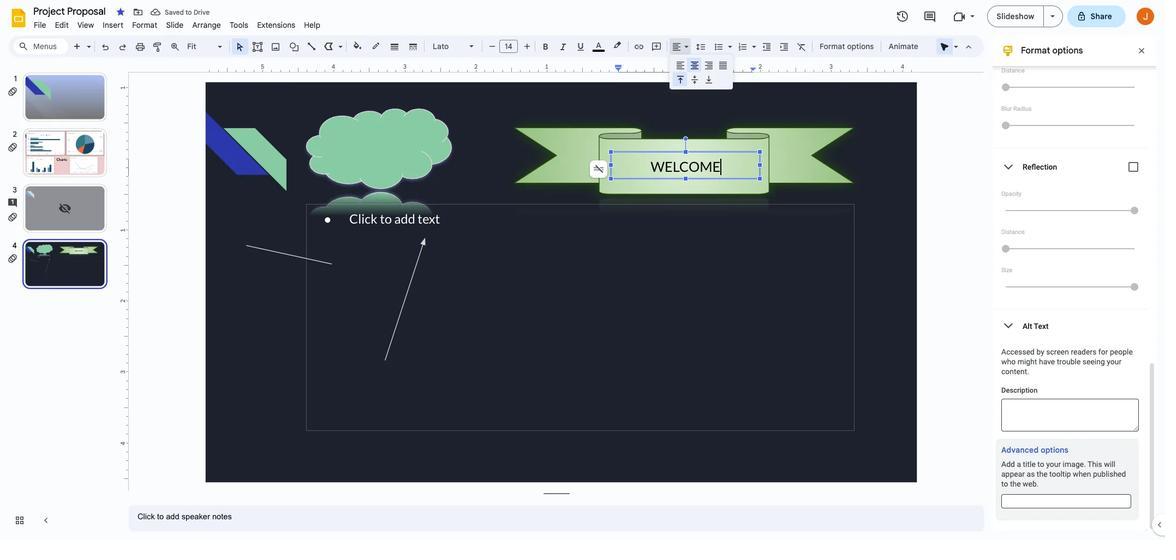 Task type: vqa. For each thing, say whether or not it's contained in the screenshot.
90% on the left of the page
no



Task type: describe. For each thing, give the bounding box(es) containing it.
advanced options
[[1002, 445, 1069, 455]]

Font size text field
[[500, 40, 517, 53]]

people
[[1110, 348, 1133, 356]]

slide
[[166, 20, 184, 30]]

description
[[1002, 386, 1038, 395]]

edit menu item
[[51, 19, 73, 32]]

image.
[[1063, 460, 1086, 469]]

format menu item
[[128, 19, 162, 32]]

accessed
[[1002, 348, 1035, 356]]

this
[[1088, 460, 1102, 469]]

as
[[1027, 470, 1035, 479]]

saved to drive button
[[148, 4, 212, 20]]

format options section
[[993, 0, 1157, 532]]

content.
[[1002, 367, 1029, 376]]

Description text field
[[1002, 399, 1139, 432]]

your inside the add a title to your image. this will appear as the tooltip when published to the web.
[[1046, 460, 1061, 469]]

view
[[77, 20, 94, 30]]

do not autofit image
[[591, 162, 606, 177]]

blur
[[1002, 105, 1012, 112]]

line & paragraph spacing image
[[695, 39, 707, 54]]

slideshow
[[997, 11, 1035, 21]]

Zoom field
[[184, 39, 227, 55]]

navigation inside "format options" application
[[0, 62, 120, 540]]

font list. lato selected. option
[[433, 39, 463, 54]]

alt
[[1023, 322, 1032, 330]]

tools
[[230, 20, 248, 30]]

2 row from the top
[[673, 72, 730, 86]]

arrange
[[192, 20, 221, 30]]

alt text
[[1023, 322, 1049, 330]]

share button
[[1067, 5, 1126, 27]]

Menus field
[[14, 39, 68, 54]]

fill color: transparent image
[[351, 39, 364, 53]]

Toggle reflection checkbox
[[1123, 156, 1145, 178]]

extensions menu item
[[253, 19, 300, 32]]

1 distance from the top
[[1002, 67, 1025, 74]]

insert image image
[[269, 39, 282, 54]]

format options inside section
[[1021, 45, 1083, 56]]

reflection
[[1023, 163, 1057, 171]]

format inside format menu item
[[132, 20, 157, 30]]

border color: transparent image
[[370, 39, 382, 53]]

file menu item
[[29, 19, 51, 32]]

mode and view toolbar
[[936, 35, 978, 57]]

alt text tab
[[993, 310, 1148, 342]]

animate button
[[884, 38, 923, 55]]

bulleted list menu image
[[725, 39, 733, 43]]

add a title to your image. this will appear as the tooltip when published to the web.
[[1002, 460, 1126, 489]]

lato
[[433, 41, 449, 51]]

blur radius
[[1002, 105, 1032, 112]]

saved to drive
[[165, 8, 210, 16]]

help
[[304, 20, 320, 30]]

appear
[[1002, 470, 1025, 479]]

text
[[1034, 322, 1049, 330]]

published
[[1093, 470, 1126, 479]]

1 row from the top
[[673, 58, 730, 72]]

0 horizontal spatial the
[[1010, 480, 1021, 489]]

format inside format options button
[[820, 41, 845, 51]]

options inside tab
[[1041, 445, 1069, 455]]

menu bar inside menu bar banner
[[29, 14, 325, 32]]

format options application
[[0, 0, 1165, 540]]

tools menu item
[[225, 19, 253, 32]]

your inside accessed by screen readers for people who might have trouble seeing your content.
[[1107, 358, 1122, 366]]

trouble
[[1057, 358, 1081, 366]]

Font size field
[[499, 40, 522, 56]]

might
[[1018, 358, 1037, 366]]

extensions
[[257, 20, 295, 30]]

radius
[[1014, 105, 1032, 112]]

main toolbar
[[68, 0, 924, 423]]



Task type: locate. For each thing, give the bounding box(es) containing it.
help menu item
[[300, 19, 325, 32]]

live pointer settings image
[[951, 39, 958, 43]]

Rename text field
[[29, 4, 112, 17]]

saved
[[165, 8, 184, 16]]

insert
[[103, 20, 123, 30]]

options left animate button
[[847, 41, 874, 51]]

a
[[1017, 460, 1021, 469]]

drive
[[194, 8, 210, 16]]

your
[[1107, 358, 1122, 366], [1046, 460, 1061, 469]]

accessed by screen readers for people who might have trouble seeing your content.
[[1002, 348, 1133, 376]]

presentation options image
[[1050, 15, 1055, 17]]

to right the title
[[1038, 460, 1045, 469]]

slideshow button
[[988, 5, 1044, 27]]

view menu item
[[73, 19, 98, 32]]

will
[[1104, 460, 1116, 469]]

2 vertical spatial to
[[1002, 480, 1008, 489]]

add
[[1002, 460, 1015, 469]]

distance down opacity
[[1002, 229, 1025, 236]]

1 horizontal spatial to
[[1002, 480, 1008, 489]]

seeing
[[1083, 358, 1105, 366]]

web.
[[1023, 480, 1039, 489]]

opacity
[[1002, 190, 1022, 198]]

format options button
[[815, 38, 879, 55]]

cell inside "format options" application
[[716, 72, 730, 86]]

screen
[[1047, 348, 1069, 356]]

options down presentation options icon
[[1053, 45, 1083, 56]]

2 horizontal spatial to
[[1038, 460, 1045, 469]]

1 horizontal spatial format options
[[1021, 45, 1083, 56]]

1 vertical spatial your
[[1046, 460, 1061, 469]]

to down appear
[[1002, 480, 1008, 489]]

format options inside button
[[820, 41, 874, 51]]

option
[[590, 160, 608, 178]]

size
[[1002, 267, 1013, 274]]

for
[[1099, 348, 1108, 356]]

distance
[[1002, 67, 1025, 74], [1002, 229, 1025, 236]]

title
[[1023, 460, 1036, 469]]

row
[[673, 58, 730, 72], [673, 72, 730, 86]]

menu bar
[[29, 14, 325, 32]]

advanced options tab
[[1002, 444, 1069, 457]]

format
[[132, 20, 157, 30], [820, 41, 845, 51], [1021, 45, 1050, 56]]

1 vertical spatial the
[[1010, 480, 1021, 489]]

2 horizontal spatial format
[[1021, 45, 1050, 56]]

0 horizontal spatial format options
[[820, 41, 874, 51]]

0 horizontal spatial format
[[132, 20, 157, 30]]

format inside "format options" section
[[1021, 45, 1050, 56]]

0 vertical spatial distance
[[1002, 67, 1025, 74]]

Star checkbox
[[113, 4, 128, 20]]

the down appear
[[1010, 480, 1021, 489]]

to inside saved to drive button
[[186, 8, 192, 16]]

0 vertical spatial to
[[186, 8, 192, 16]]

menu bar containing file
[[29, 14, 325, 32]]

options up image.
[[1041, 445, 1069, 455]]

file
[[34, 20, 46, 30]]

0 vertical spatial the
[[1037, 470, 1048, 479]]

border weight option
[[388, 39, 401, 54]]

slide menu item
[[162, 19, 188, 32]]

numbered list menu image
[[749, 39, 757, 43]]

the right as at right bottom
[[1037, 470, 1048, 479]]

reflection tab
[[993, 148, 1148, 186]]

cell
[[716, 72, 730, 86]]

when
[[1073, 470, 1091, 479]]

distance up blur radius
[[1002, 67, 1025, 74]]

border dash option
[[407, 39, 419, 54]]

1 horizontal spatial your
[[1107, 358, 1122, 366]]

text color image
[[593, 39, 605, 52]]

readers
[[1071, 348, 1097, 356]]

edit
[[55, 20, 69, 30]]

who
[[1002, 358, 1016, 366]]

insert menu item
[[98, 19, 128, 32]]

0 horizontal spatial your
[[1046, 460, 1061, 469]]

Title field
[[1002, 495, 1132, 509]]

tooltip
[[1050, 470, 1071, 479]]

1 vertical spatial distance
[[1002, 229, 1025, 236]]

your down people
[[1107, 358, 1122, 366]]

1 horizontal spatial format
[[820, 41, 845, 51]]

new slide with layout image
[[84, 39, 91, 43]]

menu bar banner
[[0, 0, 1165, 540]]

select line image
[[336, 39, 343, 43]]

highlight color image
[[611, 39, 623, 52]]

share
[[1091, 11, 1112, 21]]

0 vertical spatial your
[[1107, 358, 1122, 366]]

format options
[[820, 41, 874, 51], [1021, 45, 1083, 56]]

Zoom text field
[[186, 39, 216, 54]]

options inside button
[[847, 41, 874, 51]]

the
[[1037, 470, 1048, 479], [1010, 480, 1021, 489]]

animate
[[889, 41, 919, 51]]

0 horizontal spatial to
[[186, 8, 192, 16]]

1 vertical spatial to
[[1038, 460, 1045, 469]]

navigation
[[0, 62, 120, 540]]

your up "tooltip"
[[1046, 460, 1061, 469]]

shape image
[[288, 39, 300, 54]]

to left drive
[[186, 8, 192, 16]]

have
[[1039, 358, 1055, 366]]

by
[[1037, 348, 1045, 356]]

arrange menu item
[[188, 19, 225, 32]]

2 distance from the top
[[1002, 229, 1025, 236]]

to
[[186, 8, 192, 16], [1038, 460, 1045, 469], [1002, 480, 1008, 489]]

options
[[847, 41, 874, 51], [1053, 45, 1083, 56], [1041, 445, 1069, 455]]

1 horizontal spatial the
[[1037, 470, 1048, 479]]

advanced
[[1002, 445, 1039, 455]]



